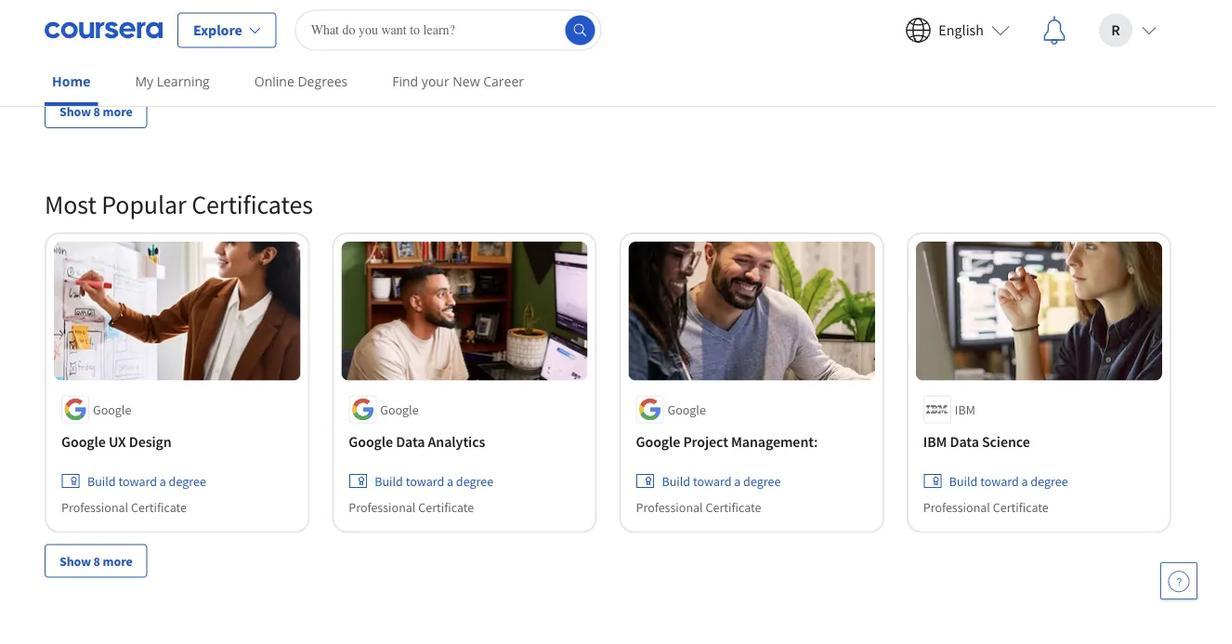 Task type: locate. For each thing, give the bounding box(es) containing it.
home
[[52, 72, 91, 90]]

data for science
[[950, 433, 979, 451]]

show inside the earn your degree collection element
[[59, 103, 91, 120]]

professional
[[61, 499, 128, 515], [349, 499, 416, 515], [636, 499, 703, 515], [924, 499, 991, 515]]

google inside 'link'
[[349, 433, 393, 451]]

0 horizontal spatial ibm
[[924, 433, 947, 451]]

data left science
[[950, 433, 979, 451]]

build
[[87, 472, 116, 489], [375, 472, 403, 489], [662, 472, 691, 489], [950, 472, 978, 489]]

0 vertical spatial show 8 more button
[[45, 95, 147, 128]]

build toward a degree for science
[[950, 472, 1068, 489]]

build for science
[[950, 472, 978, 489]]

professional certificate for analytics
[[349, 499, 474, 515]]

2 professional from the left
[[349, 499, 416, 515]]

toward for design
[[118, 472, 157, 489]]

1 show 8 more button from the top
[[45, 95, 147, 128]]

certificate down design
[[131, 499, 187, 515]]

analytics
[[428, 433, 485, 451]]

show 8 more button
[[45, 95, 147, 128], [45, 544, 147, 577]]

earn a degree
[[87, 27, 162, 44], [375, 27, 449, 44], [950, 27, 1024, 44]]

3 professional from the left
[[636, 499, 703, 515]]

a
[[115, 27, 122, 44], [402, 27, 409, 44], [977, 27, 984, 44], [160, 472, 166, 489], [447, 472, 454, 489], [734, 472, 741, 489], [1022, 472, 1028, 489]]

professional for google project management:
[[636, 499, 703, 515]]

4 build toward a degree from the left
[[950, 472, 1068, 489]]

1 horizontal spatial earn a degree
[[375, 27, 449, 44]]

build toward a degree
[[87, 472, 206, 489], [375, 472, 494, 489], [662, 472, 781, 489], [950, 472, 1068, 489]]

2 horizontal spatial earn a degree
[[950, 27, 1024, 44]]

build down google data analytics
[[375, 472, 403, 489]]

1 horizontal spatial ibm
[[955, 401, 976, 418]]

1 show 8 more from the top
[[59, 103, 133, 120]]

What do you want to learn? text field
[[295, 10, 602, 51]]

ux
[[109, 433, 126, 451]]

show for show 8 more button in "most popular certificates collection" element
[[59, 552, 91, 569]]

0 horizontal spatial earn
[[87, 27, 112, 44]]

8 inside the earn your degree collection element
[[93, 103, 100, 120]]

1 vertical spatial show 8 more button
[[45, 544, 147, 577]]

1 professional from the left
[[61, 499, 128, 515]]

professional for ibm data science
[[924, 499, 991, 515]]

career
[[483, 72, 524, 90]]

more inside the earn your degree collection element
[[103, 103, 133, 120]]

ibm up ibm data science
[[955, 401, 976, 418]]

3 toward from the left
[[693, 472, 732, 489]]

online degrees link
[[247, 60, 355, 102]]

1 horizontal spatial data
[[950, 433, 979, 451]]

show 8 more inside "most popular certificates collection" element
[[59, 552, 133, 569]]

most popular certificates
[[45, 188, 313, 221]]

project
[[683, 433, 729, 451]]

ibm inside ibm data science link
[[924, 433, 947, 451]]

1 certificate from the left
[[131, 499, 187, 515]]

1 vertical spatial show 8 more
[[59, 552, 133, 569]]

more inside "most popular certificates collection" element
[[103, 552, 133, 569]]

professional certificate down project
[[636, 499, 762, 515]]

1 vertical spatial more
[[103, 552, 133, 569]]

data for analytics
[[396, 433, 425, 451]]

degrees
[[298, 72, 348, 90]]

ibm
[[955, 401, 976, 418], [924, 433, 947, 451]]

certificate down analytics
[[418, 499, 474, 515]]

google project management: link
[[636, 431, 868, 453]]

0 vertical spatial show
[[59, 103, 91, 120]]

3 build from the left
[[662, 472, 691, 489]]

2 toward from the left
[[406, 472, 444, 489]]

build down google ux design
[[87, 472, 116, 489]]

8 for show 8 more button inside the earn your degree collection element
[[93, 103, 100, 120]]

0 vertical spatial show 8 more
[[59, 103, 133, 120]]

4 professional from the left
[[924, 499, 991, 515]]

your
[[422, 72, 449, 90]]

3 build toward a degree from the left
[[662, 472, 781, 489]]

certificate down google project management:
[[706, 499, 762, 515]]

coursera image
[[45, 15, 163, 45]]

show 8 more button inside the earn your degree collection element
[[45, 95, 147, 128]]

1 earn from the left
[[87, 27, 112, 44]]

4 build from the left
[[950, 472, 978, 489]]

popular
[[102, 188, 186, 221]]

4 certificate from the left
[[993, 499, 1049, 515]]

google ux design
[[61, 433, 172, 451]]

2 8 from the top
[[93, 552, 100, 569]]

build for design
[[87, 472, 116, 489]]

1 data from the left
[[396, 433, 425, 451]]

None search field
[[295, 10, 602, 51]]

science
[[982, 433, 1030, 451]]

0 vertical spatial ibm
[[955, 401, 976, 418]]

show 8 more for show 8 more button inside the earn your degree collection element
[[59, 103, 133, 120]]

0 horizontal spatial data
[[396, 433, 425, 451]]

build toward a degree down google project management:
[[662, 472, 781, 489]]

show for show 8 more button inside the earn your degree collection element
[[59, 103, 91, 120]]

certificate
[[131, 499, 187, 515], [418, 499, 474, 515], [706, 499, 762, 515], [993, 499, 1049, 515]]

english button
[[891, 0, 1025, 60]]

build for management:
[[662, 472, 691, 489]]

new
[[453, 72, 480, 90]]

toward down project
[[693, 472, 732, 489]]

professional down google data analytics
[[349, 499, 416, 515]]

toward down google data analytics
[[406, 472, 444, 489]]

data inside 'link'
[[396, 433, 425, 451]]

professional certificate down google data analytics
[[349, 499, 474, 515]]

build for analytics
[[375, 472, 403, 489]]

google up project
[[668, 401, 706, 418]]

certificate down science
[[993, 499, 1049, 515]]

professional down google ux design
[[61, 499, 128, 515]]

build toward a degree down google data analytics
[[375, 472, 494, 489]]

0 horizontal spatial earn a degree
[[87, 27, 162, 44]]

help center image
[[1168, 570, 1190, 592]]

2 professional certificate from the left
[[349, 499, 474, 515]]

1 more from the top
[[103, 103, 133, 120]]

2 more from the top
[[103, 552, 133, 569]]

degree down google data analytics 'link'
[[456, 472, 494, 489]]

english
[[939, 21, 984, 39]]

toward down science
[[981, 472, 1019, 489]]

google left analytics
[[349, 433, 393, 451]]

google project management:
[[636, 433, 818, 451]]

2 data from the left
[[950, 433, 979, 451]]

certificate for analytics
[[418, 499, 474, 515]]

0 vertical spatial 8
[[93, 103, 100, 120]]

4 toward from the left
[[981, 472, 1019, 489]]

8 for show 8 more button in "most popular certificates collection" element
[[93, 552, 100, 569]]

ibm data science link
[[924, 431, 1155, 453]]

professional down project
[[636, 499, 703, 515]]

show 8 more
[[59, 103, 133, 120], [59, 552, 133, 569]]

earn
[[87, 27, 112, 44], [375, 27, 400, 44], [950, 27, 975, 44]]

1 build from the left
[[87, 472, 116, 489]]

ibm left science
[[924, 433, 947, 451]]

2 show 8 more from the top
[[59, 552, 133, 569]]

online degrees
[[254, 72, 348, 90]]

data left analytics
[[396, 433, 425, 451]]

3 certificate from the left
[[706, 499, 762, 515]]

more
[[103, 103, 133, 120], [103, 552, 133, 569]]

4 professional certificate from the left
[[924, 499, 1049, 515]]

show 8 more button inside "most popular certificates collection" element
[[45, 544, 147, 577]]

show 8 more inside the earn your degree collection element
[[59, 103, 133, 120]]

build down ibm data science
[[950, 472, 978, 489]]

data
[[396, 433, 425, 451], [950, 433, 979, 451]]

1 toward from the left
[[118, 472, 157, 489]]

2 show from the top
[[59, 552, 91, 569]]

my learning
[[135, 72, 210, 90]]

toward for science
[[981, 472, 1019, 489]]

1 build toward a degree from the left
[[87, 472, 206, 489]]

1 vertical spatial ibm
[[924, 433, 947, 451]]

learning
[[157, 72, 210, 90]]

degree down ibm data science link
[[1031, 472, 1068, 489]]

find your new career
[[392, 72, 524, 90]]

certificate for science
[[993, 499, 1049, 515]]

show
[[59, 103, 91, 120], [59, 552, 91, 569]]

build toward a degree down design
[[87, 472, 206, 489]]

2 certificate from the left
[[418, 499, 474, 515]]

google
[[93, 401, 131, 418], [380, 401, 419, 418], [668, 401, 706, 418], [61, 433, 106, 451], [349, 433, 393, 451], [636, 433, 681, 451]]

1 horizontal spatial earn
[[375, 27, 400, 44]]

google data analytics link
[[349, 431, 580, 453]]

professional certificate for science
[[924, 499, 1049, 515]]

2 build toward a degree from the left
[[375, 472, 494, 489]]

find
[[392, 72, 418, 90]]

professional certificate down ux on the left
[[61, 499, 187, 515]]

show inside "most popular certificates collection" element
[[59, 552, 91, 569]]

3 earn a degree from the left
[[950, 27, 1024, 44]]

degree
[[124, 27, 162, 44], [412, 27, 449, 44], [986, 27, 1024, 44], [169, 472, 206, 489], [456, 472, 494, 489], [744, 472, 781, 489], [1031, 472, 1068, 489]]

2 horizontal spatial earn
[[950, 27, 975, 44]]

1 vertical spatial show
[[59, 552, 91, 569]]

3 professional certificate from the left
[[636, 499, 762, 515]]

1 8 from the top
[[93, 103, 100, 120]]

professional certificate
[[61, 499, 187, 515], [349, 499, 474, 515], [636, 499, 762, 515], [924, 499, 1049, 515]]

1 professional certificate from the left
[[61, 499, 187, 515]]

build down project
[[662, 472, 691, 489]]

1 show from the top
[[59, 103, 91, 120]]

google up google data analytics
[[380, 401, 419, 418]]

earn your degree collection element
[[33, 0, 1183, 158]]

1 vertical spatial 8
[[93, 552, 100, 569]]

r button
[[1085, 0, 1172, 60]]

2 build from the left
[[375, 472, 403, 489]]

8
[[93, 103, 100, 120], [93, 552, 100, 569]]

professional down ibm data science
[[924, 499, 991, 515]]

build toward a degree for design
[[87, 472, 206, 489]]

0 vertical spatial more
[[103, 103, 133, 120]]

8 inside "most popular certificates collection" element
[[93, 552, 100, 569]]

toward down design
[[118, 472, 157, 489]]

toward
[[118, 472, 157, 489], [406, 472, 444, 489], [693, 472, 732, 489], [981, 472, 1019, 489]]

2 show 8 more button from the top
[[45, 544, 147, 577]]

professional certificate down ibm data science
[[924, 499, 1049, 515]]

build toward a degree down science
[[950, 472, 1068, 489]]



Task type: describe. For each thing, give the bounding box(es) containing it.
ibm for ibm
[[955, 401, 976, 418]]

my
[[135, 72, 153, 90]]

2 earn from the left
[[375, 27, 400, 44]]

professional certificate for management:
[[636, 499, 762, 515]]

google ux design link
[[61, 431, 293, 453]]

degree right the english
[[986, 27, 1024, 44]]

certificates
[[192, 188, 313, 221]]

home link
[[45, 60, 98, 106]]

most popular certificates collection element
[[33, 158, 1183, 607]]

certificate for management:
[[706, 499, 762, 515]]

explore
[[193, 21, 242, 39]]

3 earn from the left
[[950, 27, 975, 44]]

1 earn a degree from the left
[[87, 27, 162, 44]]

r
[[1112, 21, 1120, 39]]

professional for google ux design
[[61, 499, 128, 515]]

degree
[[349, 49, 387, 66]]

build toward a degree for analytics
[[375, 472, 494, 489]]

degree down "google project management:" link
[[744, 472, 781, 489]]

google up google ux design
[[93, 401, 131, 418]]

degree down google ux design link
[[169, 472, 206, 489]]

my learning link
[[128, 60, 217, 102]]

design
[[129, 433, 172, 451]]

degree up your at the left top
[[412, 27, 449, 44]]

ibm for ibm data science
[[924, 433, 947, 451]]

professional certificate for design
[[61, 499, 187, 515]]

google left project
[[636, 433, 681, 451]]

certificate for design
[[131, 499, 187, 515]]

professional for google data analytics
[[349, 499, 416, 515]]

google data analytics
[[349, 433, 485, 451]]

most
[[45, 188, 96, 221]]

build toward a degree for management:
[[662, 472, 781, 489]]

toward for analytics
[[406, 472, 444, 489]]

show 8 more for show 8 more button in "most popular certificates collection" element
[[59, 552, 133, 569]]

degree up my
[[124, 27, 162, 44]]

ibm data science
[[924, 433, 1030, 451]]

google left ux on the left
[[61, 433, 106, 451]]

management:
[[731, 433, 818, 451]]

toward for management:
[[693, 472, 732, 489]]

2 earn a degree from the left
[[375, 27, 449, 44]]

find your new career link
[[385, 60, 532, 102]]

explore button
[[178, 13, 277, 48]]

online
[[254, 72, 294, 90]]



Task type: vqa. For each thing, say whether or not it's contained in the screenshot.
Google UX Design's Professional
yes



